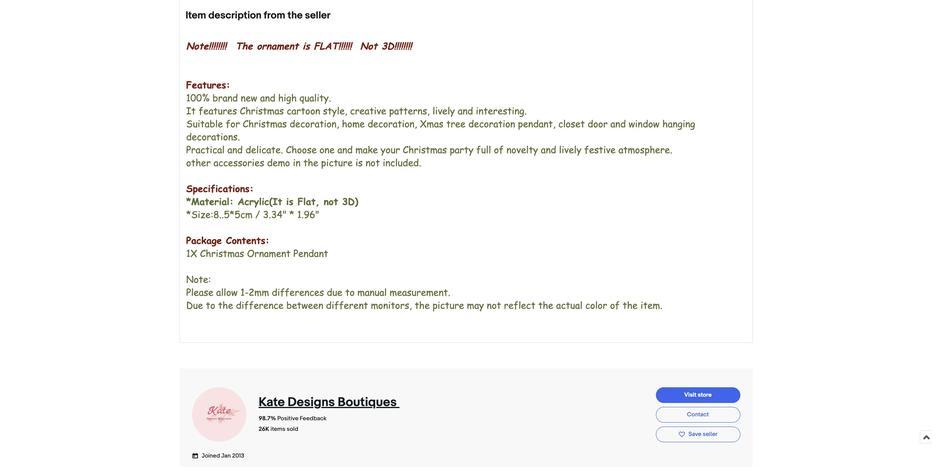 Task type: locate. For each thing, give the bounding box(es) containing it.
26k
[[259, 426, 269, 433]]

seller
[[305, 9, 331, 22], [703, 431, 718, 438]]

2013
[[232, 452, 244, 460]]

0 vertical spatial seller
[[305, 9, 331, 22]]

seller right the
[[305, 9, 331, 22]]

designs
[[288, 395, 335, 410]]

seller right 'save'
[[703, 431, 718, 438]]

0 horizontal spatial seller
[[305, 9, 331, 22]]

1 vertical spatial seller
[[703, 431, 718, 438]]

positive
[[277, 415, 299, 422]]

kate designs boutiques
[[259, 395, 397, 410]]

text__icon wrapper image
[[192, 452, 202, 459]]

items
[[271, 426, 286, 433]]

kate designs boutiques link
[[259, 395, 400, 410]]

visit
[[684, 391, 697, 399]]

feedback
[[300, 415, 327, 422]]

item
[[186, 9, 206, 22]]

the
[[288, 9, 303, 22]]

1 horizontal spatial seller
[[703, 431, 718, 438]]

save seller button
[[656, 427, 740, 442]]

store
[[698, 391, 712, 399]]



Task type: vqa. For each thing, say whether or not it's contained in the screenshot.
Designs
yes



Task type: describe. For each thing, give the bounding box(es) containing it.
joined jan 2013
[[202, 452, 244, 460]]

kate
[[259, 395, 285, 410]]

contact
[[687, 411, 709, 418]]

seller inside button
[[703, 431, 718, 438]]

description
[[208, 9, 262, 22]]

kate designs boutiques image
[[192, 387, 247, 442]]

sold
[[287, 426, 298, 433]]

item description from the seller
[[186, 9, 331, 22]]

from
[[264, 9, 285, 22]]

contact link
[[656, 407, 740, 423]]

save seller
[[689, 431, 718, 438]]

98.7% positive feedback 26k items sold
[[259, 415, 327, 433]]

jan
[[221, 452, 231, 460]]

boutiques
[[338, 395, 397, 410]]

joined
[[202, 452, 220, 460]]

save
[[689, 431, 702, 438]]

visit store
[[684, 391, 712, 399]]

98.7%
[[259, 415, 276, 422]]

visit store link
[[656, 387, 740, 403]]



